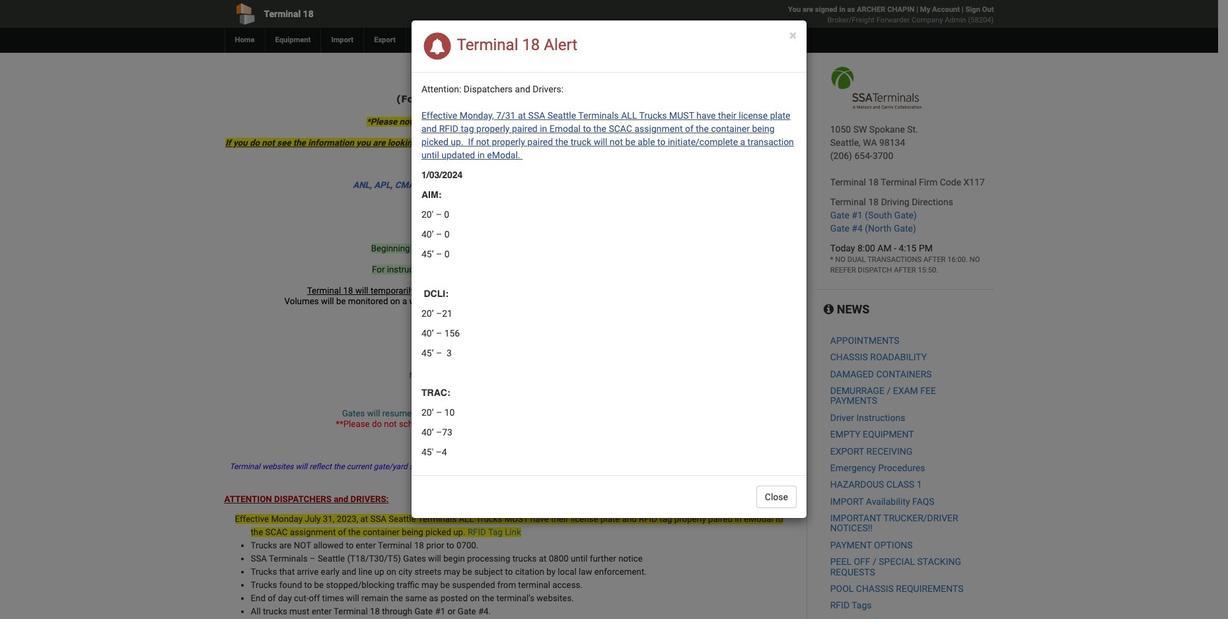 Task type: describe. For each thing, give the bounding box(es) containing it.
info circle image
[[824, 304, 834, 316]]



Task type: locate. For each thing, give the bounding box(es) containing it.
terminal 18 image
[[830, 66, 922, 110]]



Task type: vqa. For each thing, say whether or not it's contained in the screenshot.
'Terminal 18' image
yes



